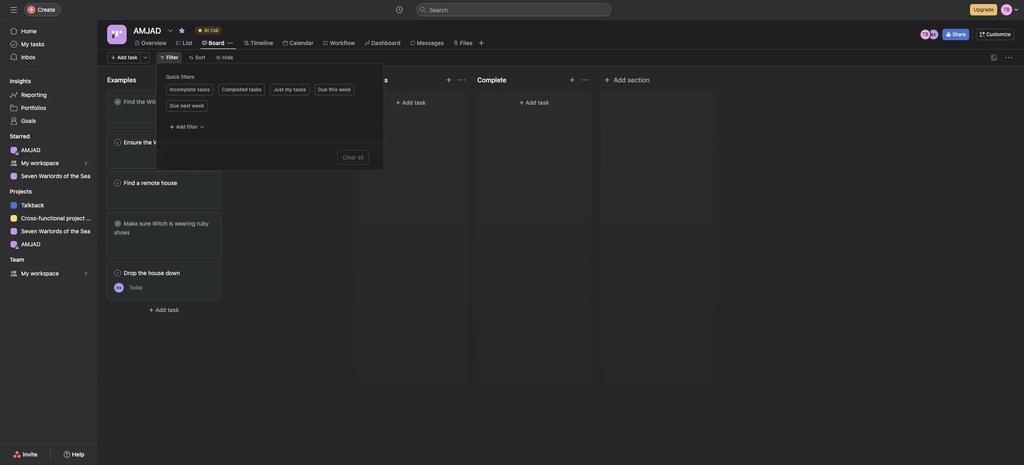 Task type: describe. For each thing, give the bounding box(es) containing it.
invite
[[23, 451, 37, 458]]

project
[[66, 215, 85, 222]]

starred element
[[0, 129, 97, 184]]

filter
[[166, 54, 178, 60]]

my inside teams element
[[21, 270, 29, 277]]

this
[[329, 86, 337, 93]]

due for due this week
[[318, 86, 327, 93]]

completed tasks
[[222, 86, 261, 93]]

hide
[[222, 54, 233, 60]]

1 vertical spatial house
[[148, 270, 164, 276]]

ex button
[[114, 283, 124, 292]]

0 vertical spatial house
[[161, 179, 177, 186]]

at risk
[[204, 27, 219, 33]]

completed image for make sure witch is wearing ruby shoes
[[113, 219, 123, 229]]

completed checkbox for make sure witch is wearing ruby shoes
[[113, 219, 123, 229]]

tasks for my tasks
[[31, 41, 44, 47]]

due next week
[[170, 103, 204, 109]]

add filter button
[[166, 121, 208, 133]]

share
[[953, 31, 966, 37]]

today
[[129, 285, 143, 291]]

witch for make
[[152, 220, 167, 227]]

my inside 'starred' element
[[21, 160, 29, 166]]

projects button
[[0, 188, 32, 196]]

just my tasks
[[274, 86, 306, 93]]

find for find the witch
[[124, 98, 135, 105]]

portfolios
[[21, 104, 46, 111]]

history image
[[396, 6, 402, 13]]

add task image for complete
[[569, 77, 576, 83]]

filter button
[[156, 52, 182, 63]]

quick filters
[[166, 74, 194, 80]]

make
[[124, 220, 138, 227]]

0 horizontal spatial more actions image
[[143, 55, 148, 60]]

amjad inside 'starred' element
[[21, 147, 41, 153]]

tasks for incomplete tasks
[[197, 86, 210, 93]]

week for due this week
[[339, 86, 351, 93]]

files
[[460, 39, 472, 46]]

timeline link
[[244, 39, 273, 47]]

sea for talkback
[[80, 228, 90, 235]]

projects element
[[0, 184, 97, 252]]

my
[[285, 86, 292, 93]]

incomplete tasks button
[[166, 84, 213, 95]]

just my tasks button
[[270, 84, 310, 95]]

1 horizontal spatial ex
[[931, 31, 936, 37]]

upgrade
[[974, 6, 994, 13]]

Search tasks, projects, and more text field
[[416, 3, 611, 16]]

of for talkback
[[64, 228, 69, 235]]

hide sidebar image
[[11, 6, 17, 13]]

projects
[[10, 188, 32, 195]]

examples
[[107, 76, 136, 84]]

seven warlords of the sea for amjad
[[21, 173, 90, 179]]

files link
[[454, 39, 472, 47]]

1 add task image from the left
[[322, 77, 329, 83]]

warlords for talkback
[[39, 228, 62, 235]]

add task image
[[199, 77, 205, 83]]

completed tasks button
[[218, 84, 265, 95]]

cross-
[[21, 215, 39, 222]]

today button
[[129, 285, 143, 291]]

reporting link
[[5, 88, 93, 101]]

share button
[[942, 29, 969, 40]]

is for of
[[170, 139, 174, 146]]

in progress
[[354, 76, 388, 84]]

section
[[627, 76, 650, 84]]

cross-functional project plan link
[[5, 212, 97, 225]]

board link
[[202, 39, 224, 47]]

workspace for see details, my workspace "icon" in 'starred' element
[[31, 160, 59, 166]]

due this week button
[[314, 84, 355, 95]]

clear
[[343, 154, 356, 161]]

more section actions image for in progress
[[459, 77, 465, 83]]

ensure
[[124, 139, 142, 146]]

seven warlords of the sea for talkback
[[21, 228, 90, 235]]

west
[[193, 139, 206, 146]]

add inside button
[[614, 76, 626, 84]]

sort button
[[185, 52, 209, 63]]

witch for ensure
[[153, 139, 168, 146]]

down
[[166, 270, 180, 276]]

dashboard link
[[365, 39, 401, 47]]

home link
[[5, 25, 93, 38]]

goals
[[21, 117, 36, 124]]

starred button
[[0, 132, 30, 140]]

customize
[[986, 31, 1011, 37]]

add tab image
[[478, 40, 485, 46]]

tb
[[922, 31, 929, 37]]

overview link
[[135, 39, 166, 47]]

is for wearing
[[169, 220, 173, 227]]

completed
[[222, 86, 248, 93]]

my inside global element
[[21, 41, 29, 47]]

add section button
[[601, 73, 653, 87]]

seven for talkback
[[21, 228, 37, 235]]

completed image for drop the house down
[[113, 268, 123, 278]]

create
[[38, 6, 55, 13]]

insights
[[10, 78, 31, 84]]

board image
[[112, 30, 122, 39]]

all
[[358, 154, 364, 161]]

sure
[[139, 220, 151, 227]]

a
[[137, 179, 140, 186]]

upgrade button
[[970, 4, 997, 15]]

overview
[[141, 39, 166, 46]]

team
[[10, 256, 24, 263]]

my tasks link
[[5, 38, 93, 51]]

inbox link
[[5, 51, 93, 64]]

plan
[[86, 215, 97, 222]]



Task type: locate. For each thing, give the bounding box(es) containing it.
of inside 'projects' element
[[64, 228, 69, 235]]

2 vertical spatial of
[[64, 228, 69, 235]]

1 more section actions image from the left
[[459, 77, 465, 83]]

list link
[[176, 39, 192, 47]]

completed image
[[113, 97, 123, 107], [113, 138, 123, 147], [113, 178, 123, 188]]

1 vertical spatial sea
[[80, 228, 90, 235]]

amjad link up teams element
[[5, 238, 93, 251]]

1 completed image from the top
[[113, 219, 123, 229]]

my down the team
[[21, 270, 29, 277]]

talkback link
[[5, 199, 93, 212]]

2 vertical spatial my
[[21, 270, 29, 277]]

1 vertical spatial seven warlords of the sea link
[[5, 225, 93, 238]]

1 horizontal spatial due
[[318, 86, 327, 93]]

house
[[161, 179, 177, 186], [148, 270, 164, 276]]

help button
[[59, 447, 90, 462]]

Completed checkbox
[[113, 138, 123, 147], [113, 178, 123, 188], [113, 268, 123, 278]]

my workspace down the team
[[21, 270, 59, 277]]

1 seven warlords of the sea from the top
[[21, 173, 90, 179]]

seven warlords of the sea inside 'starred' element
[[21, 173, 90, 179]]

1 vertical spatial completed checkbox
[[113, 219, 123, 229]]

house right remote
[[161, 179, 177, 186]]

0 vertical spatial my workspace
[[21, 160, 59, 166]]

make sure witch is wearing ruby shoes
[[114, 220, 209, 236]]

seven up projects
[[21, 173, 37, 179]]

0 horizontal spatial more section actions image
[[459, 77, 465, 83]]

filters
[[181, 74, 194, 80]]

my workspace inside 'starred' element
[[21, 160, 59, 166]]

1 horizontal spatial more actions image
[[1005, 54, 1012, 61]]

cross-functional project plan
[[21, 215, 97, 222]]

of for amjad
[[64, 173, 69, 179]]

global element
[[0, 20, 97, 69]]

seven warlords of the sea link for talkback
[[5, 225, 93, 238]]

0 vertical spatial ex
[[931, 31, 936, 37]]

hide button
[[212, 52, 237, 63]]

1 vertical spatial warlords
[[39, 228, 62, 235]]

0 vertical spatial week
[[339, 86, 351, 93]]

incomplete
[[170, 86, 196, 93]]

dashboard
[[371, 39, 401, 46]]

my workspace link for see details, my workspace "icon" within the teams element
[[5, 267, 93, 280]]

amjad link
[[5, 144, 93, 157], [5, 238, 93, 251]]

my workspace for see details, my workspace "icon" in 'starred' element
[[21, 160, 59, 166]]

completed checkbox for find
[[113, 178, 123, 188]]

1 horizontal spatial add task image
[[446, 77, 452, 83]]

2 completed checkbox from the top
[[113, 178, 123, 188]]

wearing
[[175, 220, 195, 227]]

my down 'starred' at the top left
[[21, 160, 29, 166]]

0 vertical spatial seven warlords of the sea link
[[5, 170, 93, 183]]

see details, my workspace image inside teams element
[[84, 271, 88, 276]]

due left the "next"
[[170, 103, 179, 109]]

1 horizontal spatial more section actions image
[[582, 77, 589, 83]]

2 horizontal spatial add task image
[[569, 77, 576, 83]]

0 vertical spatial see details, my workspace image
[[84, 161, 88, 166]]

is left wearing
[[169, 220, 173, 227]]

2 vertical spatial witch
[[152, 220, 167, 227]]

0 vertical spatial completed checkbox
[[113, 97, 123, 107]]

1 completed checkbox from the top
[[113, 97, 123, 107]]

warlords for amjad
[[39, 173, 62, 179]]

remote
[[141, 179, 160, 186]]

2 find from the top
[[124, 179, 135, 186]]

of down 'cross-functional project plan'
[[64, 228, 69, 235]]

0 vertical spatial completed image
[[113, 219, 123, 229]]

just
[[274, 86, 284, 93]]

the inside 'starred' element
[[70, 173, 79, 179]]

0 vertical spatial amjad link
[[5, 144, 93, 157]]

amjad link down goals link
[[5, 144, 93, 157]]

1 vertical spatial of
[[64, 173, 69, 179]]

sea inside 'starred' element
[[80, 173, 90, 179]]

tasks down home
[[31, 41, 44, 47]]

1 completed image from the top
[[113, 97, 123, 107]]

completed checkbox for drop
[[113, 268, 123, 278]]

1 vertical spatial find
[[124, 179, 135, 186]]

show options image
[[167, 27, 174, 34]]

week for due next week
[[192, 103, 204, 109]]

my workspace link inside 'starred' element
[[5, 157, 93, 170]]

0 vertical spatial witch
[[147, 98, 162, 105]]

ensure the witch is of the west
[[124, 139, 206, 146]]

1 vertical spatial completed checkbox
[[113, 178, 123, 188]]

is down add filter popup button
[[170, 139, 174, 146]]

Completed checkbox
[[113, 97, 123, 107], [113, 219, 123, 229]]

add inside popup button
[[176, 124, 186, 130]]

2 amjad from the top
[[21, 241, 41, 248]]

1 vertical spatial my
[[21, 160, 29, 166]]

1 seven from the top
[[21, 173, 37, 179]]

1 vertical spatial due
[[170, 103, 179, 109]]

of down add filter popup button
[[176, 139, 181, 146]]

1 vertical spatial completed image
[[113, 268, 123, 278]]

2 warlords from the top
[[39, 228, 62, 235]]

save options image
[[991, 54, 997, 61]]

2 workspace from the top
[[31, 270, 59, 277]]

find the witch
[[124, 98, 162, 105]]

2 seven from the top
[[21, 228, 37, 235]]

completed checkbox for find the witch
[[113, 97, 123, 107]]

reporting
[[21, 91, 47, 98]]

warlords
[[39, 173, 62, 179], [39, 228, 62, 235]]

0 horizontal spatial add task image
[[322, 77, 329, 83]]

week right the "next"
[[192, 103, 204, 109]]

more section actions image for complete
[[582, 77, 589, 83]]

help
[[72, 451, 84, 458]]

completed checkbox up "shoes"
[[113, 219, 123, 229]]

insights button
[[0, 77, 31, 85]]

week right this
[[339, 86, 351, 93]]

1 vertical spatial is
[[169, 220, 173, 227]]

remove from starred image
[[179, 27, 185, 34]]

0 horizontal spatial week
[[192, 103, 204, 109]]

completed checkbox down examples
[[113, 97, 123, 107]]

inbox
[[21, 54, 35, 60]]

ruby
[[197, 220, 209, 227]]

amjad inside 'projects' element
[[21, 241, 41, 248]]

drop the house down
[[124, 270, 180, 276]]

ex left today
[[116, 284, 122, 290]]

0 vertical spatial due
[[318, 86, 327, 93]]

due for due next week
[[170, 103, 179, 109]]

seven for amjad
[[21, 173, 37, 179]]

due left this
[[318, 86, 327, 93]]

of inside 'starred' element
[[64, 173, 69, 179]]

0 vertical spatial completed image
[[113, 97, 123, 107]]

tasks right my on the top left of the page
[[293, 86, 306, 93]]

add
[[117, 54, 126, 60], [614, 76, 626, 84], [402, 99, 413, 106], [526, 99, 536, 106], [176, 124, 186, 130], [155, 306, 166, 313]]

2 vertical spatial completed checkbox
[[113, 268, 123, 278]]

find for find a remote house
[[124, 179, 135, 186]]

1 vertical spatial workspace
[[31, 270, 59, 277]]

find left a on the top
[[124, 179, 135, 186]]

risk
[[210, 27, 219, 33]]

0 vertical spatial my
[[21, 41, 29, 47]]

1 vertical spatial ex
[[116, 284, 122, 290]]

tasks inside global element
[[31, 41, 44, 47]]

3 add task image from the left
[[569, 77, 576, 83]]

find a remote house
[[124, 179, 177, 186]]

amjad up the team
[[21, 241, 41, 248]]

at
[[204, 27, 209, 33]]

1 vertical spatial witch
[[153, 139, 168, 146]]

witch left the "next"
[[147, 98, 162, 105]]

due inside due next week button
[[170, 103, 179, 109]]

the
[[137, 98, 145, 105], [143, 139, 152, 146], [183, 139, 191, 146], [70, 173, 79, 179], [70, 228, 79, 235], [138, 270, 147, 276]]

customize button
[[976, 29, 1014, 40]]

completed checkbox left ensure
[[113, 138, 123, 147]]

completed checkbox for ensure
[[113, 138, 123, 147]]

clear all
[[343, 154, 364, 161]]

2 completed image from the top
[[113, 138, 123, 147]]

my tasks
[[21, 41, 44, 47]]

completed checkbox left drop
[[113, 268, 123, 278]]

1 vertical spatial seven warlords of the sea
[[21, 228, 90, 235]]

my workspace link down 'starred' at the top left
[[5, 157, 93, 170]]

completed image down examples
[[113, 97, 123, 107]]

1 my from the top
[[21, 41, 29, 47]]

tab actions image
[[228, 41, 233, 45]]

seven inside 'projects' element
[[21, 228, 37, 235]]

incomplete tasks
[[170, 86, 210, 93]]

seven warlords of the sea link
[[5, 170, 93, 183], [5, 225, 93, 238]]

completed image
[[113, 219, 123, 229], [113, 268, 123, 278]]

None text field
[[132, 23, 163, 38]]

witch right ensure
[[153, 139, 168, 146]]

seven
[[21, 173, 37, 179], [21, 228, 37, 235]]

0 vertical spatial sea
[[80, 173, 90, 179]]

warlords up 'talkback' link
[[39, 173, 62, 179]]

2 sea from the top
[[80, 228, 90, 235]]

clear all button
[[337, 150, 369, 165]]

due next week button
[[166, 100, 208, 112]]

my workspace inside teams element
[[21, 270, 59, 277]]

warlords down cross-functional project plan link
[[39, 228, 62, 235]]

add task image
[[322, 77, 329, 83], [446, 77, 452, 83], [569, 77, 576, 83]]

0 vertical spatial warlords
[[39, 173, 62, 179]]

2 add task image from the left
[[446, 77, 452, 83]]

2 my from the top
[[21, 160, 29, 166]]

1 vertical spatial amjad
[[21, 241, 41, 248]]

more actions image
[[1005, 54, 1012, 61], [143, 55, 148, 60]]

2 seven warlords of the sea from the top
[[21, 228, 90, 235]]

2 see details, my workspace image from the top
[[84, 271, 88, 276]]

0 vertical spatial find
[[124, 98, 135, 105]]

home
[[21, 28, 37, 35]]

completed image left ensure
[[113, 138, 123, 147]]

calendar link
[[283, 39, 314, 47]]

see details, my workspace image inside 'starred' element
[[84, 161, 88, 166]]

find down examples
[[124, 98, 135, 105]]

house left down
[[148, 270, 164, 276]]

2 my workspace from the top
[[21, 270, 59, 277]]

1 vertical spatial week
[[192, 103, 204, 109]]

2 completed image from the top
[[113, 268, 123, 278]]

completed checkbox left a on the top
[[113, 178, 123, 188]]

tasks for completed tasks
[[249, 86, 261, 93]]

shoes
[[114, 229, 130, 236]]

messages link
[[410, 39, 444, 47]]

board
[[209, 39, 224, 46]]

seven warlords of the sea up 'talkback' link
[[21, 173, 90, 179]]

goals link
[[5, 114, 93, 127]]

1 vertical spatial see details, my workspace image
[[84, 271, 88, 276]]

2 seven warlords of the sea link from the top
[[5, 225, 93, 238]]

my workspace link inside teams element
[[5, 267, 93, 280]]

1 find from the top
[[124, 98, 135, 105]]

0 vertical spatial my workspace link
[[5, 157, 93, 170]]

due inside due this week button
[[318, 86, 327, 93]]

add section
[[614, 76, 650, 84]]

add task image for in progress
[[446, 77, 452, 83]]

1 seven warlords of the sea link from the top
[[5, 170, 93, 183]]

completed image left a on the top
[[113, 178, 123, 188]]

add task
[[117, 54, 137, 60], [402, 99, 426, 106], [526, 99, 549, 106], [155, 306, 179, 313]]

3 my from the top
[[21, 270, 29, 277]]

insights element
[[0, 74, 97, 129]]

2 completed checkbox from the top
[[113, 219, 123, 229]]

1 my workspace link from the top
[[5, 157, 93, 170]]

my workspace link down the team
[[5, 267, 93, 280]]

3 completed image from the top
[[113, 178, 123, 188]]

completed image left drop
[[113, 268, 123, 278]]

0 vertical spatial amjad
[[21, 147, 41, 153]]

2 vertical spatial completed image
[[113, 178, 123, 188]]

is
[[170, 139, 174, 146], [169, 220, 173, 227]]

1 amjad from the top
[[21, 147, 41, 153]]

0 horizontal spatial due
[[170, 103, 179, 109]]

completed image up "shoes"
[[113, 219, 123, 229]]

3 completed checkbox from the top
[[113, 268, 123, 278]]

messages
[[417, 39, 444, 46]]

sea inside 'projects' element
[[80, 228, 90, 235]]

0 vertical spatial of
[[176, 139, 181, 146]]

my workspace down 'starred' at the top left
[[21, 160, 59, 166]]

0 vertical spatial is
[[170, 139, 174, 146]]

portfolios link
[[5, 101, 93, 114]]

seven warlords of the sea link for amjad
[[5, 170, 93, 183]]

ex
[[931, 31, 936, 37], [116, 284, 122, 290]]

add filter
[[176, 124, 198, 130]]

0 vertical spatial workspace
[[31, 160, 59, 166]]

my workspace link for see details, my workspace "icon" in 'starred' element
[[5, 157, 93, 170]]

1 vertical spatial seven
[[21, 228, 37, 235]]

1 vertical spatial completed image
[[113, 138, 123, 147]]

0 vertical spatial completed checkbox
[[113, 138, 123, 147]]

1 amjad link from the top
[[5, 144, 93, 157]]

0 vertical spatial seven
[[21, 173, 37, 179]]

tasks down add task icon
[[197, 86, 210, 93]]

seven warlords of the sea link up 'talkback' link
[[5, 170, 93, 183]]

at risk button
[[191, 25, 226, 36]]

workspace inside 'starred' element
[[31, 160, 59, 166]]

2 my workspace link from the top
[[5, 267, 93, 280]]

1 vertical spatial my workspace link
[[5, 267, 93, 280]]

seven warlords of the sea down 'cross-functional project plan'
[[21, 228, 90, 235]]

1 vertical spatial amjad link
[[5, 238, 93, 251]]

ex inside button
[[116, 284, 122, 290]]

drop
[[124, 270, 137, 276]]

1 warlords from the top
[[39, 173, 62, 179]]

1 see details, my workspace image from the top
[[84, 161, 88, 166]]

functional
[[39, 215, 65, 222]]

more section actions image
[[459, 77, 465, 83], [582, 77, 589, 83]]

due
[[318, 86, 327, 93], [170, 103, 179, 109]]

sea for amjad
[[80, 173, 90, 179]]

witch right sure at the left top of the page
[[152, 220, 167, 227]]

workspace for see details, my workspace "icon" within the teams element
[[31, 270, 59, 277]]

is inside make sure witch is wearing ruby shoes
[[169, 220, 173, 227]]

complete
[[477, 76, 507, 84]]

seven warlords of the sea
[[21, 173, 90, 179], [21, 228, 90, 235]]

1 vertical spatial my workspace
[[21, 270, 59, 277]]

1 workspace from the top
[[31, 160, 59, 166]]

2 more section actions image from the left
[[582, 77, 589, 83]]

list
[[183, 39, 192, 46]]

1 sea from the top
[[80, 173, 90, 179]]

0 vertical spatial seven warlords of the sea
[[21, 173, 90, 179]]

workspace inside teams element
[[31, 270, 59, 277]]

due this week
[[318, 86, 351, 93]]

seven warlords of the sea link down "functional"
[[5, 225, 93, 238]]

talkback
[[21, 202, 44, 209]]

seven inside 'starred' element
[[21, 173, 37, 179]]

the inside 'projects' element
[[70, 228, 79, 235]]

0 horizontal spatial ex
[[116, 284, 122, 290]]

workflow
[[330, 39, 355, 46]]

amjad down 'starred' at the top left
[[21, 147, 41, 153]]

more actions image down overview link
[[143, 55, 148, 60]]

my workspace for see details, my workspace "icon" within the teams element
[[21, 270, 59, 277]]

my up inbox
[[21, 41, 29, 47]]

my workspace link
[[5, 157, 93, 170], [5, 267, 93, 280]]

completed image for find the witch
[[113, 97, 123, 107]]

1 horizontal spatial week
[[339, 86, 351, 93]]

witch for find
[[147, 98, 162, 105]]

1 my workspace from the top
[[21, 160, 59, 166]]

witch inside make sure witch is wearing ruby shoes
[[152, 220, 167, 227]]

completed image for find a remote house
[[113, 178, 123, 188]]

2 amjad link from the top
[[5, 238, 93, 251]]

tasks right completed
[[249, 86, 261, 93]]

warlords inside 'projects' element
[[39, 228, 62, 235]]

teams element
[[0, 252, 97, 282]]

next
[[180, 103, 191, 109]]

filter
[[187, 124, 198, 130]]

of up 'talkback' link
[[64, 173, 69, 179]]

sort
[[195, 54, 205, 60]]

see details, my workspace image
[[84, 161, 88, 166], [84, 271, 88, 276]]

1 completed checkbox from the top
[[113, 138, 123, 147]]

seven warlords of the sea inside 'projects' element
[[21, 228, 90, 235]]

seven down cross-
[[21, 228, 37, 235]]

ex right tb
[[931, 31, 936, 37]]

timeline
[[250, 39, 273, 46]]

my
[[21, 41, 29, 47], [21, 160, 29, 166], [21, 270, 29, 277]]

my workspace
[[21, 160, 59, 166], [21, 270, 59, 277]]

more actions image right save options image
[[1005, 54, 1012, 61]]

completed image for ensure the witch is of the west
[[113, 138, 123, 147]]

invite button
[[8, 447, 43, 462]]

warlords inside 'starred' element
[[39, 173, 62, 179]]



Task type: vqa. For each thing, say whether or not it's contained in the screenshot.
topmost November
no



